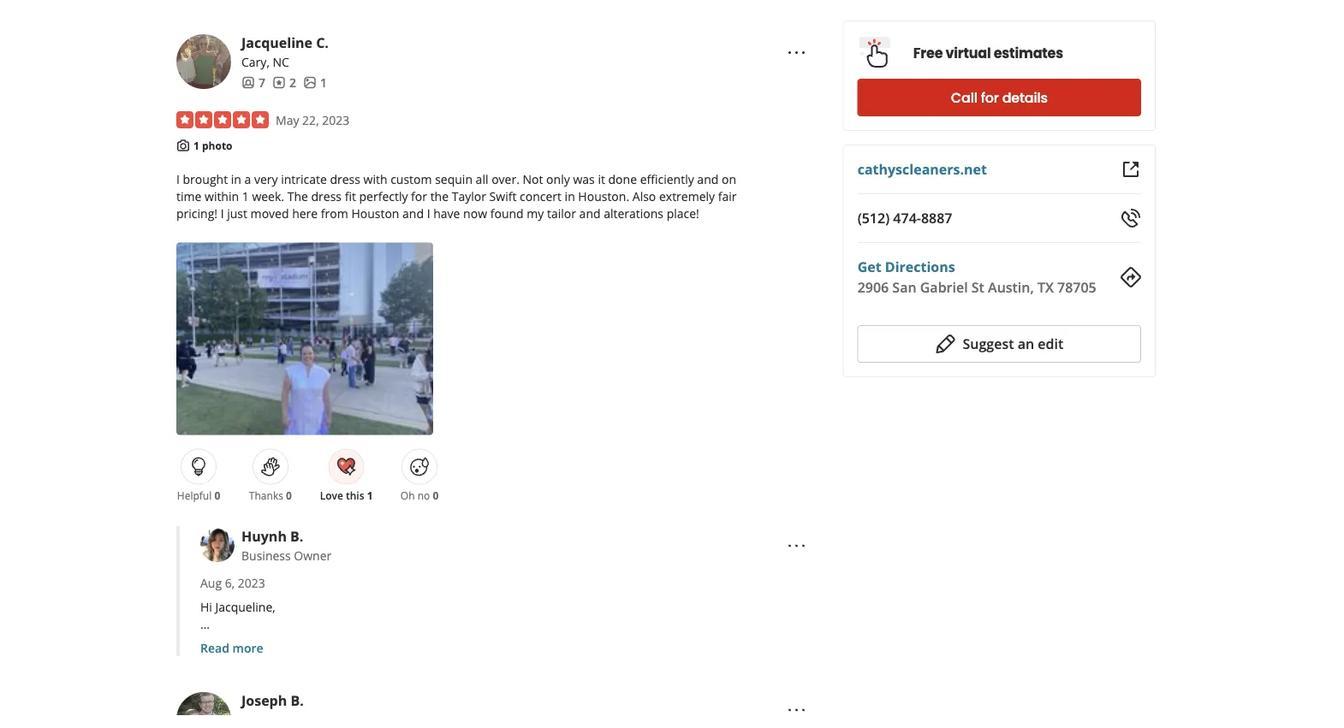 Task type: vqa. For each thing, say whether or not it's contained in the screenshot.
hesitate
yes



Task type: locate. For each thing, give the bounding box(es) containing it.
0 vertical spatial the
[[431, 189, 449, 205]]

i left just
[[221, 206, 224, 222]]

photos element
[[303, 74, 327, 91]]

and up fair
[[697, 171, 719, 188]]

16 camera v2 image
[[176, 139, 190, 152]]

on up fair
[[722, 171, 737, 188]]

hear
[[258, 651, 283, 667]]

menu image
[[787, 536, 807, 557], [787, 701, 807, 717]]

on up any
[[606, 633, 620, 650]]

for right call
[[981, 88, 999, 107]]

5-
[[531, 633, 541, 650]]

1 vertical spatial a
[[521, 633, 527, 650]]

jacqueline
[[242, 34, 313, 52]]

you down our
[[413, 668, 434, 684]]

jacqueline,
[[215, 599, 276, 615]]

and
[[697, 171, 719, 188], [403, 206, 424, 222], [579, 206, 601, 222], [425, 633, 447, 650]]

you're
[[312, 651, 347, 667]]

b. for joseph
[[291, 692, 304, 711]]

1 vertical spatial b.
[[291, 692, 304, 711]]

1 vertical spatial with
[[400, 651, 424, 667]]

2 vertical spatial you
[[413, 668, 434, 684]]

(512)
[[858, 209, 890, 227]]

business
[[242, 548, 291, 564]]

to up out.
[[243, 651, 255, 667]]

swift
[[490, 189, 517, 205]]

to right the hesitate
[[797, 651, 808, 667]]

gabriel
[[920, 278, 968, 297]]

2 horizontal spatial 0
[[433, 489, 439, 503]]

2906
[[858, 278, 889, 297]]

you right if
[[505, 651, 526, 667]]

extremely
[[659, 189, 715, 205]]

a left 5-
[[521, 633, 527, 650]]

suggest an edit
[[963, 335, 1064, 353]]

b. down look
[[291, 692, 304, 711]]

read more
[[200, 640, 263, 657]]

joseph b. link
[[242, 692, 304, 711]]

your up you're
[[332, 633, 357, 650]]

1 horizontal spatial 0
[[286, 489, 292, 503]]

and inside thank you so much for your kind words and for giving us a 5-star review on your dress alteration! we're thrilled to hear that you're satisfied with our service. if you ever need any further assistance, don't hesitate to reach out. we look forward to serving you again in the future!
[[425, 633, 447, 650]]

star
[[541, 633, 563, 650]]

hi jacqueline,
[[200, 599, 276, 615]]

1 inside i brought in a very intricate dress with custom sequin all over. not only was it done efficiently and on time within 1 week. the dress fit perfectly for the taylor swift concert in houston. also extremely fair pricing! i just moved here from houston and i have now found my tailor and alterations place!
[[242, 189, 249, 205]]

dress
[[330, 171, 361, 188], [311, 189, 342, 205], [652, 633, 683, 650]]

details
[[1003, 88, 1048, 107]]

i up time
[[176, 171, 180, 188]]

1 b. from the top
[[290, 528, 303, 546]]

2 0 from the left
[[286, 489, 292, 503]]

no
[[418, 489, 430, 503]]

1
[[320, 74, 327, 91], [194, 139, 199, 153], [242, 189, 249, 205], [367, 489, 373, 503]]

2023 for aug 6, 2023
[[238, 575, 265, 591]]

so
[[262, 633, 275, 650]]

(512) 474-8887
[[858, 209, 953, 227]]

1 right the this
[[367, 489, 373, 503]]

menu image
[[787, 42, 807, 63]]

1 vertical spatial dress
[[311, 189, 342, 205]]

thank you so much for your kind words and for giving us a 5-star review on your dress alteration! we're thrilled to hear that you're satisfied with our service. if you ever need any further assistance, don't hesitate to reach out. we look forward to serving you again in the future!
[[200, 633, 808, 684]]

1 horizontal spatial your
[[623, 633, 649, 650]]

photo of jacqueline c. image
[[176, 34, 231, 89]]

0 horizontal spatial the
[[431, 189, 449, 205]]

0 vertical spatial with
[[364, 171, 388, 188]]

in down service.
[[471, 668, 481, 684]]

0 horizontal spatial 2023
[[238, 575, 265, 591]]

dress up assistance,
[[652, 633, 683, 650]]

1 menu image from the top
[[787, 536, 807, 557]]

(0 reactions) element right helpful
[[214, 489, 220, 503]]

(0 reactions) element right the thanks
[[286, 489, 292, 503]]

0 right no
[[433, 489, 439, 503]]

1 0 from the left
[[214, 489, 220, 503]]

b. up "owner"
[[290, 528, 303, 546]]

custom
[[391, 171, 432, 188]]

2 vertical spatial in
[[471, 668, 481, 684]]

on inside i brought in a very intricate dress with custom sequin all over. not only was it done efficiently and on time within 1 week. the dress fit perfectly for the taylor swift concert in houston. also extremely fair pricing! i just moved here from houston and i have now found my tailor and alterations place!
[[722, 171, 737, 188]]

read
[[200, 640, 229, 657]]

done
[[609, 171, 637, 188]]

16 photos v2 image
[[303, 76, 317, 90]]

2023
[[322, 112, 350, 128], [238, 575, 265, 591]]

0 vertical spatial on
[[722, 171, 737, 188]]

the up have
[[431, 189, 449, 205]]

hesitate
[[749, 651, 794, 667]]

alterations
[[604, 206, 664, 222]]

(0 reactions) element for oh no 0
[[433, 489, 439, 503]]

0 right helpful
[[214, 489, 220, 503]]

22,
[[302, 112, 319, 128]]

read more button
[[200, 640, 263, 657]]

with inside i brought in a very intricate dress with custom sequin all over. not only was it done efficiently and on time within 1 week. the dress fit perfectly for the taylor swift concert in houston. also extremely fair pricing! i just moved here from houston and i have now found my tailor and alterations place!
[[364, 171, 388, 188]]

may
[[276, 112, 299, 128]]

the down if
[[484, 668, 502, 684]]

1 horizontal spatial on
[[722, 171, 737, 188]]

2023 right 22,
[[322, 112, 350, 128]]

and up our
[[425, 633, 447, 650]]

1 vertical spatial the
[[484, 668, 502, 684]]

1 vertical spatial in
[[565, 189, 575, 205]]

efficiently
[[640, 171, 694, 188]]

1 vertical spatial menu image
[[787, 701, 807, 717]]

helpful
[[177, 489, 212, 503]]

giving
[[469, 633, 502, 650]]

virtual
[[946, 44, 991, 63]]

0 horizontal spatial to
[[243, 651, 255, 667]]

1 horizontal spatial 2023
[[322, 112, 350, 128]]

0 right the thanks
[[286, 489, 292, 503]]

0 vertical spatial dress
[[330, 171, 361, 188]]

have
[[434, 206, 460, 222]]

hi
[[200, 599, 212, 615]]

(0 reactions) element right no
[[433, 489, 439, 503]]

thanks
[[249, 489, 283, 503]]

joseph
[[242, 692, 287, 711]]

a
[[245, 171, 251, 188], [521, 633, 527, 650]]

your
[[332, 633, 357, 650], [623, 633, 649, 650]]

0 horizontal spatial on
[[606, 633, 620, 650]]

1 horizontal spatial in
[[471, 668, 481, 684]]

in up within
[[231, 171, 241, 188]]

a left "very"
[[245, 171, 251, 188]]

1 horizontal spatial with
[[400, 651, 424, 667]]

b. inside the huynh b. business owner
[[290, 528, 303, 546]]

0 vertical spatial in
[[231, 171, 241, 188]]

2023 right 6,
[[238, 575, 265, 591]]

2 (0 reactions) element from the left
[[286, 489, 292, 503]]

1 vertical spatial on
[[606, 633, 620, 650]]

2 horizontal spatial (0 reactions) element
[[433, 489, 439, 503]]

b. for huynh
[[290, 528, 303, 546]]

owner
[[294, 548, 332, 564]]

tx
[[1038, 278, 1054, 297]]

much
[[278, 633, 309, 650]]

to down satisfied in the left of the page
[[355, 668, 367, 684]]

0 horizontal spatial your
[[332, 633, 357, 650]]

satisfied
[[350, 651, 397, 667]]

1 horizontal spatial (0 reactions) element
[[286, 489, 292, 503]]

1 up just
[[242, 189, 249, 205]]

0 vertical spatial a
[[245, 171, 251, 188]]

thank
[[200, 633, 235, 650]]

for down "custom"
[[411, 189, 427, 205]]

1 horizontal spatial to
[[355, 668, 367, 684]]

2 menu image from the top
[[787, 701, 807, 717]]

jacqueline c. cary, nc
[[242, 34, 329, 70]]

out.
[[235, 668, 257, 684]]

it
[[598, 171, 605, 188]]

estimates
[[994, 44, 1064, 63]]

in up tailor
[[565, 189, 575, 205]]

with up perfectly
[[364, 171, 388, 188]]

to
[[243, 651, 255, 667], [797, 651, 808, 667], [355, 668, 367, 684]]

nc
[[273, 54, 289, 70]]

16 friends v2 image
[[242, 76, 255, 90]]

0 vertical spatial menu image
[[787, 536, 807, 557]]

over.
[[492, 171, 520, 188]]

for
[[981, 88, 999, 107], [411, 189, 427, 205], [312, 633, 329, 650], [450, 633, 466, 650]]

0 horizontal spatial 0
[[214, 489, 220, 503]]

for up service.
[[450, 633, 466, 650]]

1 vertical spatial you
[[505, 651, 526, 667]]

1 horizontal spatial a
[[521, 633, 527, 650]]

2 horizontal spatial in
[[565, 189, 575, 205]]

0 horizontal spatial you
[[238, 633, 258, 650]]

photo of huynh b. image
[[200, 529, 235, 563]]

i
[[176, 171, 180, 188], [221, 206, 224, 222], [427, 206, 430, 222]]

0 vertical spatial b.
[[290, 528, 303, 546]]

dress up from
[[311, 189, 342, 205]]

fit
[[345, 189, 356, 205]]

dress up fit
[[330, 171, 361, 188]]

with
[[364, 171, 388, 188], [400, 651, 424, 667]]

1 (0 reactions) element from the left
[[214, 489, 220, 503]]

you left so
[[238, 633, 258, 650]]

(0 reactions) element
[[214, 489, 220, 503], [286, 489, 292, 503], [433, 489, 439, 503]]

i left have
[[427, 206, 430, 222]]

1 right 16 photos v2
[[320, 74, 327, 91]]

1 horizontal spatial the
[[484, 668, 502, 684]]

2 b. from the top
[[291, 692, 304, 711]]

1 your from the left
[[332, 633, 357, 650]]

perfectly
[[359, 189, 408, 205]]

2 vertical spatial dress
[[652, 633, 683, 650]]

3 (0 reactions) element from the left
[[433, 489, 439, 503]]

0 horizontal spatial a
[[245, 171, 251, 188]]

2023 for may 22, 2023
[[322, 112, 350, 128]]

0 vertical spatial 2023
[[322, 112, 350, 128]]

and down houston.
[[579, 206, 601, 222]]

0 horizontal spatial with
[[364, 171, 388, 188]]

any
[[588, 651, 608, 667]]

0 for thanks 0
[[286, 489, 292, 503]]

0 horizontal spatial (0 reactions) element
[[214, 489, 220, 503]]

24 pencil v2 image
[[936, 334, 956, 355]]

look
[[281, 668, 305, 684]]

1 vertical spatial 2023
[[238, 575, 265, 591]]

get directions link
[[858, 258, 956, 276]]

with down words
[[400, 651, 424, 667]]

c.
[[316, 34, 329, 52]]

your up further
[[623, 633, 649, 650]]

on inside thank you so much for your kind words and for giving us a 5-star review on your dress alteration! we're thrilled to hear that you're satisfied with our service. if you ever need any further assistance, don't hesitate to reach out. we look forward to serving you again in the future!
[[606, 633, 620, 650]]



Task type: describe. For each thing, give the bounding box(es) containing it.
0 for helpful 0
[[214, 489, 220, 503]]

24 phone v2 image
[[1121, 208, 1142, 229]]

i brought in a very intricate dress with custom sequin all over. not only was it done efficiently and on time within 1 week. the dress fit perfectly for the taylor swift concert in houston. also extremely fair pricing! i just moved here from houston and i have now found my tailor and alterations place!
[[176, 171, 737, 222]]

future!
[[506, 668, 543, 684]]

serving
[[370, 668, 410, 684]]

2
[[289, 74, 296, 91]]

1 inside photos element
[[320, 74, 327, 91]]

tailor
[[547, 206, 576, 222]]

need
[[556, 651, 585, 667]]

concert
[[520, 189, 562, 205]]

for inside i brought in a very intricate dress with custom sequin all over. not only was it done efficiently and on time within 1 week. the dress fit perfectly for the taylor swift concert in houston. also extremely fair pricing! i just moved here from houston and i have now found my tailor and alterations place!
[[411, 189, 427, 205]]

2 horizontal spatial i
[[427, 206, 430, 222]]

oh
[[401, 489, 415, 503]]

houston.
[[578, 189, 630, 205]]

dress inside thank you so much for your kind words and for giving us a 5-star review on your dress alteration! we're thrilled to hear that you're satisfied with our service. if you ever need any further assistance, don't hesitate to reach out. we look forward to serving you again in the future!
[[652, 633, 683, 650]]

fair
[[718, 189, 737, 205]]

free virtual estimates
[[914, 44, 1064, 63]]

7
[[259, 74, 265, 91]]

was
[[573, 171, 595, 188]]

8887
[[921, 209, 953, 227]]

the inside thank you so much for your kind words and for giving us a 5-star review on your dress alteration! we're thrilled to hear that you're satisfied with our service. if you ever need any further assistance, don't hesitate to reach out. we look forward to serving you again in the future!
[[484, 668, 502, 684]]

474-
[[894, 209, 921, 227]]

service.
[[450, 651, 492, 667]]

call for details
[[951, 88, 1048, 107]]

again
[[437, 668, 468, 684]]

moved
[[251, 206, 289, 222]]

1 photo link
[[194, 139, 233, 153]]

suggest
[[963, 335, 1014, 353]]

1 horizontal spatial i
[[221, 206, 224, 222]]

more
[[233, 640, 263, 657]]

houston
[[351, 206, 399, 222]]

24 directions v2 image
[[1121, 267, 1142, 288]]

may 22, 2023
[[276, 112, 350, 128]]

in inside thank you so much for your kind words and for giving us a 5-star review on your dress alteration! we're thrilled to hear that you're satisfied with our service. if you ever need any further assistance, don't hesitate to reach out. we look forward to serving you again in the future!
[[471, 668, 481, 684]]

this
[[346, 489, 364, 503]]

1 photo
[[194, 139, 233, 153]]

5 star rating image
[[176, 112, 269, 129]]

we
[[260, 668, 278, 684]]

2 horizontal spatial to
[[797, 651, 808, 667]]

san
[[893, 278, 917, 297]]

24 external link v2 image
[[1121, 159, 1142, 180]]

reach
[[200, 668, 232, 684]]

(0 reactions) element for helpful 0
[[214, 489, 220, 503]]

jacqueline c. link
[[242, 34, 329, 52]]

huynh
[[242, 528, 287, 546]]

an
[[1018, 335, 1035, 353]]

0 horizontal spatial i
[[176, 171, 180, 188]]

2 your from the left
[[623, 633, 649, 650]]

and left have
[[403, 206, 424, 222]]

don't
[[717, 651, 746, 667]]

1 horizontal spatial you
[[413, 668, 434, 684]]

0 vertical spatial you
[[238, 633, 258, 650]]

photo
[[202, 139, 233, 153]]

reviews element
[[272, 74, 296, 91]]

aug
[[200, 575, 222, 591]]

a inside thank you so much for your kind words and for giving us a 5-star review on your dress alteration! we're thrilled to hear that you're satisfied with our service. if you ever need any further assistance, don't hesitate to reach out. we look forward to serving you again in the future!
[[521, 633, 527, 650]]

the
[[287, 189, 308, 205]]

kind
[[360, 633, 384, 650]]

with inside thank you so much for your kind words and for giving us a 5-star review on your dress alteration! we're thrilled to hear that you're satisfied with our service. if you ever need any further assistance, don't hesitate to reach out. we look forward to serving you again in the future!
[[400, 651, 424, 667]]

forward
[[308, 668, 352, 684]]

6,
[[225, 575, 235, 591]]

words
[[387, 633, 422, 650]]

78705
[[1058, 278, 1097, 297]]

further
[[611, 651, 650, 667]]

(0 reactions) element for thanks 0
[[286, 489, 292, 503]]

st
[[972, 278, 985, 297]]

thanks 0
[[249, 489, 292, 503]]

aug 6, 2023
[[200, 575, 265, 591]]

alteration!
[[686, 633, 743, 650]]

not
[[523, 171, 543, 188]]

the inside i brought in a very intricate dress with custom sequin all over. not only was it done efficiently and on time within 1 week. the dress fit perfectly for the taylor swift concert in houston. also extremely fair pricing! i just moved here from houston and i have now found my tailor and alterations place!
[[431, 189, 449, 205]]

now
[[463, 206, 487, 222]]

my
[[527, 206, 544, 222]]

found
[[490, 206, 524, 222]]

directions
[[885, 258, 956, 276]]

also
[[633, 189, 656, 205]]

friends element
[[242, 74, 265, 91]]

helpful 0
[[177, 489, 220, 503]]

0 horizontal spatial in
[[231, 171, 241, 188]]

if
[[495, 651, 502, 667]]

for inside button
[[981, 88, 999, 107]]

free
[[914, 44, 943, 63]]

edit
[[1038, 335, 1064, 353]]

for up you're
[[312, 633, 329, 650]]

only
[[547, 171, 570, 188]]

time
[[176, 189, 202, 205]]

very
[[254, 171, 278, 188]]

(1 reaction) element
[[367, 489, 373, 503]]

week.
[[252, 189, 284, 205]]

3 0 from the left
[[433, 489, 439, 503]]

love this 1
[[320, 489, 373, 503]]

austin,
[[988, 278, 1034, 297]]

16 review v2 image
[[272, 76, 286, 90]]

get
[[858, 258, 882, 276]]

our
[[427, 651, 446, 667]]

assistance,
[[653, 651, 714, 667]]

from
[[321, 206, 348, 222]]

pricing!
[[176, 206, 218, 222]]

just
[[227, 206, 247, 222]]

place!
[[667, 206, 700, 222]]

cathyscleaners.net
[[858, 160, 987, 179]]

within
[[205, 189, 239, 205]]

1 right 16 camera v2 image
[[194, 139, 199, 153]]

sequin
[[435, 171, 473, 188]]

here
[[292, 206, 318, 222]]

a inside i brought in a very intricate dress with custom sequin all over. not only was it done efficiently and on time within 1 week. the dress fit perfectly for the taylor swift concert in houston. also extremely fair pricing! i just moved here from houston and i have now found my tailor and alterations place!
[[245, 171, 251, 188]]

suggest an edit button
[[858, 325, 1142, 363]]

cathyscleaners.net link
[[858, 160, 987, 179]]

intricate
[[281, 171, 327, 188]]

call for details button
[[858, 79, 1142, 116]]

call
[[951, 88, 978, 107]]

2 horizontal spatial you
[[505, 651, 526, 667]]

that
[[287, 651, 309, 667]]



